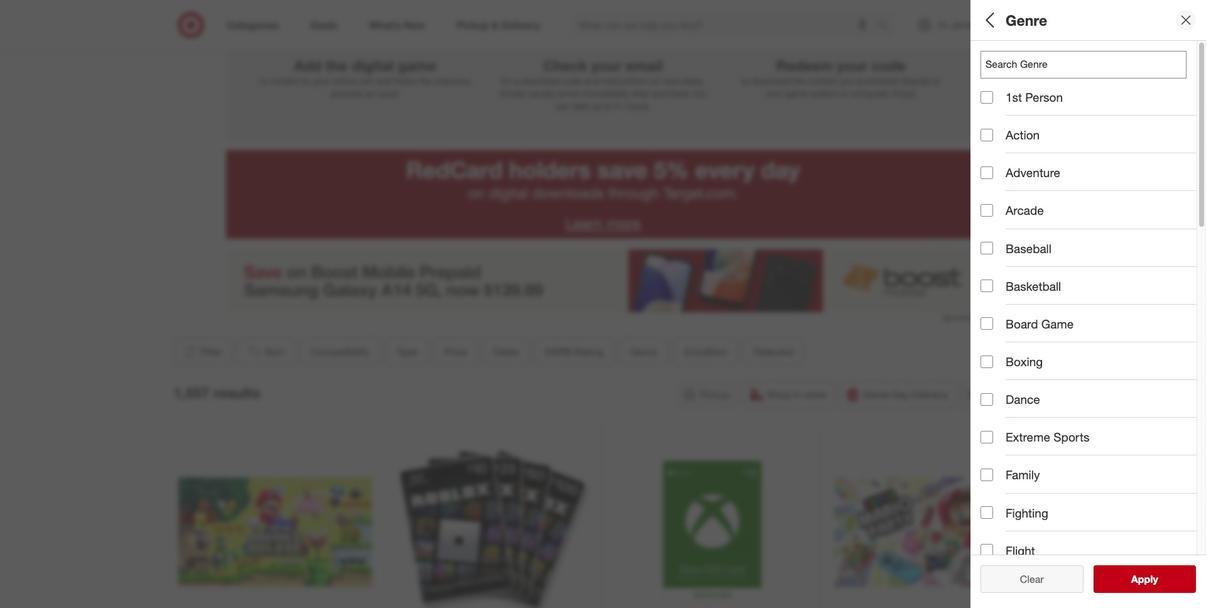 Task type: locate. For each thing, give the bounding box(es) containing it.
download down "redeem"
[[752, 75, 791, 86]]

include out of stock
[[1006, 492, 1112, 506]]

and up 'immediately'
[[585, 75, 599, 86]]

on left next
[[650, 75, 660, 86]]

see results
[[1118, 573, 1172, 586]]

1 horizontal spatial code
[[872, 57, 906, 74]]

new super mario bros u deluxe - nintendo switch image
[[178, 436, 372, 608], [178, 436, 372, 608]]

featured up the shop
[[754, 346, 794, 358]]

0 horizontal spatial and
[[377, 75, 391, 86]]

0 horizontal spatial code
[[562, 75, 582, 86]]

rating
[[1017, 230, 1054, 244], [575, 346, 604, 358], [1018, 406, 1055, 420]]

0 vertical spatial type
[[981, 98, 1007, 112]]

download inside redeem your code to download the content you purchased directly to your game system or computer. enjoy!
[[752, 75, 791, 86]]

compatibility
[[981, 54, 1056, 68], [311, 346, 370, 358]]

1 horizontal spatial compatibility
[[981, 54, 1056, 68]]

shipping button
[[962, 381, 1033, 408]]

Flight checkbox
[[981, 544, 993, 557]]

clear
[[1014, 573, 1038, 586], [1020, 573, 1044, 586]]

condition up pickup button
[[684, 346, 728, 358]]

0 vertical spatial or
[[260, 75, 268, 86]]

0 horizontal spatial the
[[326, 57, 347, 74]]

results right see at the bottom
[[1139, 573, 1172, 586]]

download
[[521, 75, 560, 86], [752, 75, 791, 86]]

person
[[1026, 90, 1063, 104]]

0 horizontal spatial digital
[[352, 57, 394, 74]]

1 horizontal spatial results
[[1139, 573, 1172, 586]]

shop in store button
[[744, 381, 835, 408]]

1 horizontal spatial price
[[981, 142, 1010, 156]]

genre inside dialog
[[1006, 11, 1048, 29]]

game
[[398, 57, 437, 74], [785, 88, 808, 99]]

family
[[1006, 468, 1040, 482]]

1 vertical spatial price button
[[434, 338, 478, 366]]

1 content from the left
[[270, 75, 300, 86]]

1,557
[[173, 384, 210, 402]]

directly
[[901, 75, 930, 86]]

2 horizontal spatial the
[[793, 75, 806, 86]]

or inside redeem your code to download the content you purchased directly to your game system or computer. enjoy!
[[841, 88, 849, 99]]

3
[[836, 11, 846, 34]]

all
[[981, 11, 998, 29]]

clear button
[[981, 566, 1084, 593]]

1 clear from the left
[[1014, 573, 1038, 586]]

0 horizontal spatial esrb
[[545, 346, 572, 358]]

more
[[607, 214, 641, 233]]

0 horizontal spatial esrb rating button
[[535, 338, 614, 366]]

day
[[892, 388, 910, 401]]

type inside all filters 'dialog'
[[981, 98, 1007, 112]]

1 vertical spatial featured
[[981, 362, 1031, 376]]

1 vertical spatial code
[[562, 75, 582, 86]]

None text field
[[981, 51, 1187, 79]]

0 vertical spatial genre
[[1006, 11, 1048, 29]]

content up "system"
[[808, 75, 838, 86]]

code up purchased
[[872, 57, 906, 74]]

featured button down the game
[[981, 349, 1207, 393]]

1 vertical spatial deals button
[[483, 338, 530, 366]]

1 horizontal spatial deals button
[[981, 173, 1207, 217]]

content down add
[[270, 75, 300, 86]]

0 vertical spatial game
[[398, 57, 437, 74]]

0 vertical spatial condition
[[981, 318, 1036, 332]]

0 vertical spatial deals
[[981, 186, 1013, 200]]

0 horizontal spatial deals
[[494, 346, 519, 358]]

Adventure checkbox
[[981, 166, 993, 179]]

game up follow
[[398, 57, 437, 74]]

and inside add the digital game or content to your online cart and follow the checkout process as usual.
[[377, 75, 391, 86]]

your down "redeem"
[[766, 88, 783, 99]]

genre button
[[981, 261, 1207, 305], [619, 338, 668, 366]]

apply
[[1132, 573, 1159, 586]]

xbox gift card (digital) image
[[616, 436, 809, 608], [616, 436, 809, 608]]

1 download from the left
[[521, 75, 560, 86]]

flight
[[1006, 543, 1035, 558]]

a
[[514, 75, 519, 86]]

sponsored
[[943, 313, 980, 322]]

digital down holders
[[489, 184, 528, 202]]

check
[[543, 57, 587, 74]]

0 vertical spatial genre button
[[981, 261, 1207, 305]]

1 horizontal spatial condition
[[981, 318, 1036, 332]]

immediately
[[582, 88, 630, 99]]

advertisement region
[[226, 249, 980, 312]]

1 horizontal spatial and
[[585, 75, 599, 86]]

0 horizontal spatial price
[[444, 346, 467, 358]]

redcard holders save 5% every day
[[406, 156, 800, 184]]

search button
[[871, 11, 902, 41]]

1 horizontal spatial esrb rating button
[[981, 217, 1207, 261]]

0 horizontal spatial results
[[214, 384, 260, 402]]

Fighting checkbox
[[981, 507, 993, 519]]

1 vertical spatial compatibility button
[[300, 338, 381, 366]]

1 and from the left
[[377, 75, 391, 86]]

action
[[1006, 128, 1040, 142]]

1 vertical spatial esrb rating
[[545, 346, 604, 358]]

1 horizontal spatial genre button
[[981, 261, 1207, 305]]

1 vertical spatial genre button
[[619, 338, 668, 366]]

1 horizontal spatial compatibility button
[[981, 41, 1207, 85]]

0 horizontal spatial deals button
[[483, 338, 530, 366]]

your down add
[[313, 75, 330, 86]]

0 horizontal spatial game
[[398, 57, 437, 74]]

results
[[214, 384, 260, 402], [1139, 573, 1172, 586]]

all filters
[[981, 11, 1041, 29]]

1 horizontal spatial type button
[[981, 85, 1207, 129]]

0 horizontal spatial or
[[260, 75, 268, 86]]

your up instructions
[[591, 57, 622, 74]]

digital up cart
[[352, 57, 394, 74]]

featured button up the shop
[[743, 338, 805, 366]]

2 clear from the left
[[1020, 573, 1044, 586]]

1 horizontal spatial type
[[981, 98, 1007, 112]]

0 vertical spatial price
[[981, 142, 1010, 156]]

clear down flight
[[1020, 573, 1044, 586]]

as
[[365, 88, 374, 99]]

results inside see results button
[[1139, 573, 1172, 586]]

super mario party - nintendo switch image
[[834, 436, 1028, 608], [834, 436, 1028, 608]]

0 horizontal spatial esrb rating
[[545, 346, 604, 358]]

0 vertical spatial esrb rating button
[[981, 217, 1207, 261]]

2 content from the left
[[808, 75, 838, 86]]

baseball
[[1006, 241, 1052, 255]]

store
[[804, 388, 827, 401]]

1 horizontal spatial game
[[785, 88, 808, 99]]

deals button
[[981, 173, 1207, 217], [483, 338, 530, 366]]

1st Person checkbox
[[981, 91, 993, 103]]

apply button
[[1094, 566, 1196, 593]]

0 horizontal spatial download
[[521, 75, 560, 86]]

0 vertical spatial esrb
[[981, 230, 1013, 244]]

to right steps.
[[742, 75, 750, 86]]

1 horizontal spatial esrb rating
[[981, 230, 1054, 244]]

or inside add the digital game or content to your online cart and follow the checkout process as usual.
[[260, 75, 268, 86]]

esrb rating button
[[981, 217, 1207, 261], [535, 338, 614, 366]]

compatibility inside all filters 'dialog'
[[981, 54, 1056, 68]]

on inside check your email for a download code and instructions on next steps. emails usually arrive immediately after purchase, but can take up to 4+ hours.
[[650, 75, 660, 86]]

purchased
[[857, 75, 899, 86]]

up
[[591, 100, 602, 111]]

1 vertical spatial esrb
[[545, 346, 572, 358]]

the
[[326, 57, 347, 74], [419, 75, 432, 86], [793, 75, 806, 86]]

Family checkbox
[[981, 469, 993, 481]]

take
[[572, 100, 589, 111]]

2 vertical spatial rating
[[1018, 406, 1055, 420]]

clear for clear
[[1020, 573, 1044, 586]]

1 vertical spatial esrb rating button
[[535, 338, 614, 366]]

clear inside clear all button
[[1014, 573, 1038, 586]]

on down redcard
[[468, 184, 485, 202]]

deals inside all filters 'dialog'
[[981, 186, 1013, 200]]

1 vertical spatial results
[[1139, 573, 1172, 586]]

the down "redeem"
[[793, 75, 806, 86]]

code
[[872, 57, 906, 74], [562, 75, 582, 86]]

0 vertical spatial digital
[[352, 57, 394, 74]]

1 horizontal spatial price button
[[981, 129, 1207, 173]]

0 vertical spatial featured
[[754, 346, 794, 358]]

the right follow
[[419, 75, 432, 86]]

content
[[270, 75, 300, 86], [808, 75, 838, 86]]

for
[[501, 75, 512, 86]]

pickup button
[[677, 381, 739, 408]]

0 horizontal spatial compatibility
[[311, 346, 370, 358]]

shop in store
[[767, 388, 827, 401]]

0 vertical spatial code
[[872, 57, 906, 74]]

0 vertical spatial deals button
[[981, 173, 1207, 217]]

1 vertical spatial type button
[[386, 338, 429, 366]]

1 vertical spatial game
[[785, 88, 808, 99]]

but
[[694, 88, 707, 99]]

0 horizontal spatial on
[[468, 184, 485, 202]]

content inside add the digital game or content to your online cart and follow the checkout process as usual.
[[270, 75, 300, 86]]

0 vertical spatial compatibility
[[981, 54, 1056, 68]]

roblox gift card image
[[397, 436, 590, 608]]

1 horizontal spatial deals
[[981, 186, 1013, 200]]

genre inside all filters 'dialog'
[[981, 274, 1015, 288]]

2 and from the left
[[585, 75, 599, 86]]

1 horizontal spatial download
[[752, 75, 791, 86]]

0 horizontal spatial type button
[[386, 338, 429, 366]]

genre dialog
[[971, 0, 1207, 608]]

target.com.
[[663, 184, 738, 202]]

1 horizontal spatial or
[[841, 88, 849, 99]]

1 horizontal spatial on
[[650, 75, 660, 86]]

1 vertical spatial genre
[[981, 274, 1015, 288]]

0 horizontal spatial genre button
[[619, 338, 668, 366]]

1 vertical spatial price
[[444, 346, 467, 358]]

download up usually
[[521, 75, 560, 86]]

learn
[[566, 214, 603, 233]]

1 vertical spatial or
[[841, 88, 849, 99]]

0 horizontal spatial condition
[[684, 346, 728, 358]]

1 horizontal spatial featured
[[981, 362, 1031, 376]]

0 vertical spatial results
[[214, 384, 260, 402]]

featured inside all filters 'dialog'
[[981, 362, 1031, 376]]

your up you on the right
[[837, 57, 868, 74]]

in
[[794, 388, 802, 401]]

check your email for a download code and instructions on next steps. emails usually arrive immediately after purchase, but can take up to 4+ hours.
[[500, 57, 707, 111]]

clear left all
[[1014, 573, 1038, 586]]

filter
[[200, 346, 223, 358]]

featured up shipping
[[981, 362, 1031, 376]]

What can we help you find? suggestions appear below search field
[[571, 11, 880, 39]]

1 vertical spatial type
[[397, 346, 418, 358]]

2 download from the left
[[752, 75, 791, 86]]

next
[[662, 75, 679, 86]]

to down add
[[303, 75, 311, 86]]

and up usual.
[[377, 75, 391, 86]]

holders
[[509, 156, 591, 184]]

code up arrive
[[562, 75, 582, 86]]

1 horizontal spatial esrb
[[981, 230, 1013, 244]]

featured button
[[743, 338, 805, 366], [981, 349, 1207, 393]]

to
[[303, 75, 311, 86], [742, 75, 750, 86], [933, 75, 940, 86], [604, 100, 612, 111]]

1 horizontal spatial content
[[808, 75, 838, 86]]

0 vertical spatial rating
[[1017, 230, 1054, 244]]

0 vertical spatial compatibility button
[[981, 41, 1207, 85]]

1 vertical spatial condition
[[684, 346, 728, 358]]

results right the 1,557
[[214, 384, 260, 402]]

condition up boxing in the bottom right of the page
[[981, 318, 1036, 332]]

price button
[[981, 129, 1207, 173], [434, 338, 478, 366]]

to right up
[[604, 100, 612, 111]]

0 horizontal spatial content
[[270, 75, 300, 86]]

0 vertical spatial esrb rating
[[981, 230, 1054, 244]]

Dance checkbox
[[981, 393, 993, 406]]

0 horizontal spatial compatibility button
[[300, 338, 381, 366]]

to inside add the digital game or content to your online cart and follow the checkout process as usual.
[[303, 75, 311, 86]]

clear inside clear button
[[1020, 573, 1044, 586]]

esrb
[[981, 230, 1013, 244], [545, 346, 572, 358]]

0 vertical spatial type button
[[981, 85, 1207, 129]]

game left "system"
[[785, 88, 808, 99]]

your
[[591, 57, 622, 74], [837, 57, 868, 74], [313, 75, 330, 86], [766, 88, 783, 99]]

on digital downloads through target.com.
[[468, 184, 738, 202]]

the up online
[[326, 57, 347, 74]]

0 vertical spatial on
[[650, 75, 660, 86]]

1 horizontal spatial digital
[[489, 184, 528, 202]]



Task type: describe. For each thing, give the bounding box(es) containing it.
0 horizontal spatial price button
[[434, 338, 478, 366]]

emails
[[500, 88, 526, 99]]

stock
[[1083, 492, 1112, 506]]

enjoy!
[[893, 88, 916, 99]]

sort
[[265, 346, 285, 358]]

sports
[[1054, 430, 1090, 444]]

0 horizontal spatial featured button
[[743, 338, 805, 366]]

redeem your code to download the content you purchased directly to your game system or computer. enjoy!
[[742, 57, 940, 99]]

guest rating button
[[981, 393, 1207, 437]]

and inside check your email for a download code and instructions on next steps. emails usually arrive immediately after purchase, but can take up to 4+ hours.
[[585, 75, 599, 86]]

1 horizontal spatial featured button
[[981, 349, 1207, 393]]

adventure
[[1006, 165, 1061, 180]]

Action checkbox
[[981, 129, 993, 141]]

game inside add the digital game or content to your online cart and follow the checkout process as usual.
[[398, 57, 437, 74]]

1
[[360, 11, 370, 34]]

1 horizontal spatial the
[[419, 75, 432, 86]]

all filters dialog
[[971, 0, 1207, 608]]

see results button
[[1094, 566, 1196, 593]]

condition inside all filters 'dialog'
[[981, 318, 1036, 332]]

compatibility button inside all filters 'dialog'
[[981, 41, 1207, 85]]

esrb inside all filters 'dialog'
[[981, 230, 1013, 244]]

same day delivery
[[864, 388, 949, 401]]

out
[[1048, 492, 1066, 506]]

clear for clear all
[[1014, 573, 1038, 586]]

arrive
[[558, 88, 580, 99]]

add the digital game or content to your online cart and follow the checkout process as usual.
[[260, 57, 471, 99]]

downloads
[[532, 184, 604, 202]]

esrb rating inside all filters 'dialog'
[[981, 230, 1054, 244]]

clear all button
[[981, 566, 1084, 593]]

0 vertical spatial price button
[[981, 129, 1207, 173]]

Basketball checkbox
[[981, 280, 993, 292]]

board
[[1006, 317, 1038, 331]]

1 vertical spatial rating
[[575, 346, 604, 358]]

computer.
[[851, 88, 890, 99]]

4+
[[614, 100, 624, 111]]

learn more
[[566, 214, 641, 233]]

purchase,
[[653, 88, 691, 99]]

you
[[841, 75, 855, 86]]

5%
[[654, 156, 689, 184]]

usually
[[528, 88, 555, 99]]

game inside redeem your code to download the content you purchased directly to your game system or computer. enjoy!
[[785, 88, 808, 99]]

to right directly
[[933, 75, 940, 86]]

0 horizontal spatial featured
[[754, 346, 794, 358]]

email
[[626, 57, 663, 74]]

redeem
[[776, 57, 833, 74]]

checkout
[[434, 75, 471, 86]]

usual.
[[377, 88, 399, 99]]

digital inside add the digital game or content to your online cart and follow the checkout process as usual.
[[352, 57, 394, 74]]

add
[[294, 57, 322, 74]]

extreme
[[1006, 430, 1051, 444]]

steps.
[[682, 75, 705, 86]]

esrb rating button inside all filters 'dialog'
[[981, 217, 1207, 261]]

process
[[331, 88, 363, 99]]

same
[[864, 388, 890, 401]]

arcade
[[1006, 203, 1044, 218]]

0 horizontal spatial condition button
[[673, 338, 738, 366]]

delivery
[[912, 388, 949, 401]]

day
[[761, 156, 800, 184]]

0 horizontal spatial type
[[397, 346, 418, 358]]

sort button
[[237, 338, 295, 366]]

online
[[333, 75, 356, 86]]

Extreme Sports checkbox
[[981, 431, 993, 444]]

Boxing checkbox
[[981, 355, 993, 368]]

board game
[[1006, 317, 1074, 331]]

2 vertical spatial genre
[[630, 346, 658, 358]]

fighting
[[1006, 506, 1049, 520]]

can
[[556, 100, 570, 111]]

of
[[1069, 492, 1079, 506]]

Include out of stock checkbox
[[981, 493, 993, 506]]

after
[[632, 88, 650, 99]]

game
[[1042, 317, 1074, 331]]

1 horizontal spatial condition button
[[981, 305, 1207, 349]]

your inside check your email for a download code and instructions on next steps. emails usually arrive immediately after purchase, but can take up to 4+ hours.
[[591, 57, 622, 74]]

to inside check your email for a download code and instructions on next steps. emails usually arrive immediately after purchase, but can take up to 4+ hours.
[[604, 100, 612, 111]]

shipping
[[985, 388, 1025, 401]]

see
[[1118, 573, 1136, 586]]

download inside check your email for a download code and instructions on next steps. emails usually arrive immediately after purchase, but can take up to 4+ hours.
[[521, 75, 560, 86]]

all
[[1041, 573, 1050, 586]]

boxing
[[1006, 354, 1043, 369]]

rating inside button
[[1018, 406, 1055, 420]]

through
[[608, 184, 659, 202]]

include
[[1006, 492, 1045, 506]]

1 vertical spatial compatibility
[[311, 346, 370, 358]]

code inside check your email for a download code and instructions on next steps. emails usually arrive immediately after purchase, but can take up to 4+ hours.
[[562, 75, 582, 86]]

your inside add the digital game or content to your online cart and follow the checkout process as usual.
[[313, 75, 330, 86]]

fpo/apo button
[[981, 437, 1207, 481]]

Baseball checkbox
[[981, 242, 993, 255]]

the inside redeem your code to download the content you purchased directly to your game system or computer. enjoy!
[[793, 75, 806, 86]]

fpo/apo
[[981, 450, 1035, 464]]

follow
[[394, 75, 417, 86]]

guest rating
[[981, 406, 1055, 420]]

1,557 results
[[173, 384, 260, 402]]

none text field inside genre dialog
[[981, 51, 1187, 79]]

search
[[871, 20, 902, 32]]

Arcade checkbox
[[981, 204, 993, 217]]

hours.
[[627, 100, 651, 111]]

every
[[695, 156, 755, 184]]

system
[[810, 88, 838, 99]]

1 vertical spatial deals
[[494, 346, 519, 358]]

redcard
[[406, 156, 503, 184]]

1 vertical spatial on
[[468, 184, 485, 202]]

Board Game checkbox
[[981, 318, 993, 330]]

basketball
[[1006, 279, 1062, 293]]

1st
[[1006, 90, 1022, 104]]

filter button
[[173, 338, 232, 366]]

shop
[[767, 388, 791, 401]]

content inside redeem your code to download the content you purchased directly to your game system or computer. enjoy!
[[808, 75, 838, 86]]

results for 1,557 results
[[214, 384, 260, 402]]

filters
[[1002, 11, 1041, 29]]

save
[[598, 156, 648, 184]]

same day delivery button
[[840, 381, 957, 408]]

1 vertical spatial digital
[[489, 184, 528, 202]]

dance
[[1006, 392, 1040, 407]]

code inside redeem your code to download the content you purchased directly to your game system or computer. enjoy!
[[872, 57, 906, 74]]

extreme sports
[[1006, 430, 1090, 444]]

results for see results
[[1139, 573, 1172, 586]]

pickup
[[700, 388, 731, 401]]

price inside all filters 'dialog'
[[981, 142, 1010, 156]]

clear all
[[1014, 573, 1050, 586]]



Task type: vqa. For each thing, say whether or not it's contained in the screenshot.
OAKRIDGE
no



